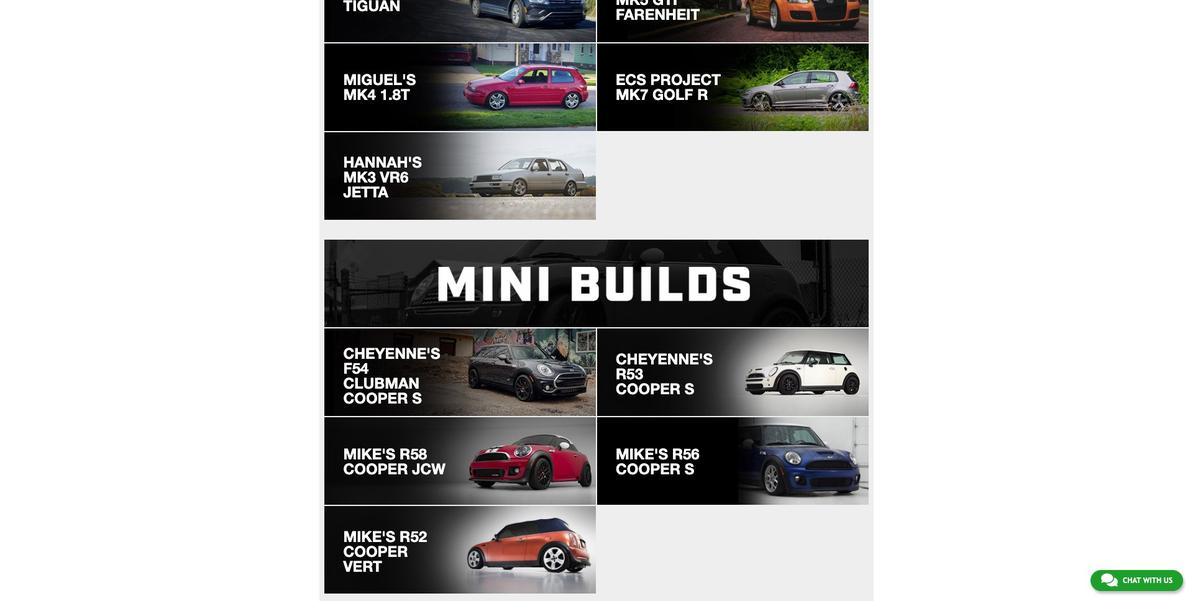 Task type: describe. For each thing, give the bounding box(es) containing it.
jcw
[[412, 460, 446, 478]]

r
[[697, 86, 708, 103]]

clubman
[[343, 375, 420, 392]]

mike's r56 cooper s
[[616, 445, 700, 478]]

s for cheyenne's r53
[[685, 380, 694, 398]]

cooper for mike's r56
[[616, 460, 681, 478]]

cheyenne's r53 cooper s
[[616, 350, 713, 398]]

f54
[[343, 360, 369, 377]]

comments image
[[1101, 573, 1118, 588]]

mike's for cooper s
[[616, 445, 668, 463]]

1.8t
[[380, 86, 410, 103]]

cheyenne's for r53
[[616, 350, 713, 368]]

chat with us
[[1123, 577, 1173, 585]]

mike's r52 cooper vert
[[343, 528, 427, 575]]

jetta
[[343, 183, 388, 201]]

mk7
[[616, 86, 648, 103]]

cooper for mike's r58
[[343, 460, 408, 478]]

mike's for cooper jcw
[[343, 445, 396, 463]]

with
[[1143, 577, 1162, 585]]

r56
[[672, 445, 700, 463]]

ecs
[[616, 71, 646, 88]]

chat with us link
[[1091, 571, 1183, 592]]

mk4
[[343, 86, 376, 103]]

mike's r58 cooper jcw
[[343, 445, 446, 478]]



Task type: locate. For each thing, give the bounding box(es) containing it.
s inside cheyenne's f54 clubman cooper s
[[412, 390, 422, 407]]

mike's left r56
[[616, 445, 668, 463]]

s inside mike's r56 cooper s
[[685, 460, 694, 478]]

miguel's mk4 1.8t
[[343, 71, 416, 103]]

cooper for cheyenne's r53
[[616, 380, 681, 398]]

cheyenne's
[[343, 345, 440, 362], [616, 350, 713, 368]]

golf
[[653, 86, 693, 103]]

ecs project mk7 golf r
[[616, 71, 721, 103]]

mike's inside mike's r58 cooper jcw
[[343, 445, 396, 463]]

1 horizontal spatial cheyenne's
[[616, 350, 713, 368]]

miguel's
[[343, 71, 416, 88]]

cooper inside cheyenne's f54 clubman cooper s
[[343, 390, 408, 407]]

mike's up vert
[[343, 528, 396, 546]]

r52
[[400, 528, 427, 546]]

vert
[[343, 558, 382, 575]]

s inside cheyenne's r53 cooper s
[[685, 380, 694, 398]]

cooper inside mike's r56 cooper s
[[616, 460, 681, 478]]

chat
[[1123, 577, 1141, 585]]

cooper
[[616, 380, 681, 398], [343, 390, 408, 407], [343, 460, 408, 478], [616, 460, 681, 478], [343, 543, 408, 560]]

mike's inside mike's r52 cooper vert
[[343, 528, 396, 546]]

farenheit
[[616, 6, 700, 23]]

cooper inside mike's r58 cooper jcw
[[343, 460, 408, 478]]

cheyenne's f54 clubman cooper s
[[343, 345, 440, 407]]

mike's
[[343, 445, 396, 463], [616, 445, 668, 463], [343, 528, 396, 546]]

0 horizontal spatial cheyenne's
[[343, 345, 440, 362]]

r53
[[616, 365, 643, 383]]

s
[[685, 380, 694, 398], [412, 390, 422, 407], [685, 460, 694, 478]]

s for mike's r56
[[685, 460, 694, 478]]

hannah's mk3 vr6 jetta
[[343, 154, 422, 201]]

r58
[[400, 445, 427, 463]]

cooper inside cheyenne's r53 cooper s
[[616, 380, 681, 398]]

mike's left r58 on the left bottom
[[343, 445, 396, 463]]

cooper inside mike's r52 cooper vert
[[343, 543, 408, 560]]

hannah's
[[343, 154, 422, 171]]

cheyenne's for f54
[[343, 345, 440, 362]]

mike's inside mike's r56 cooper s
[[616, 445, 668, 463]]

project
[[650, 71, 721, 88]]

vr6
[[380, 169, 409, 186]]

mk3
[[343, 169, 376, 186]]

us
[[1164, 577, 1173, 585]]



Task type: vqa. For each thing, say whether or not it's contained in the screenshot.


